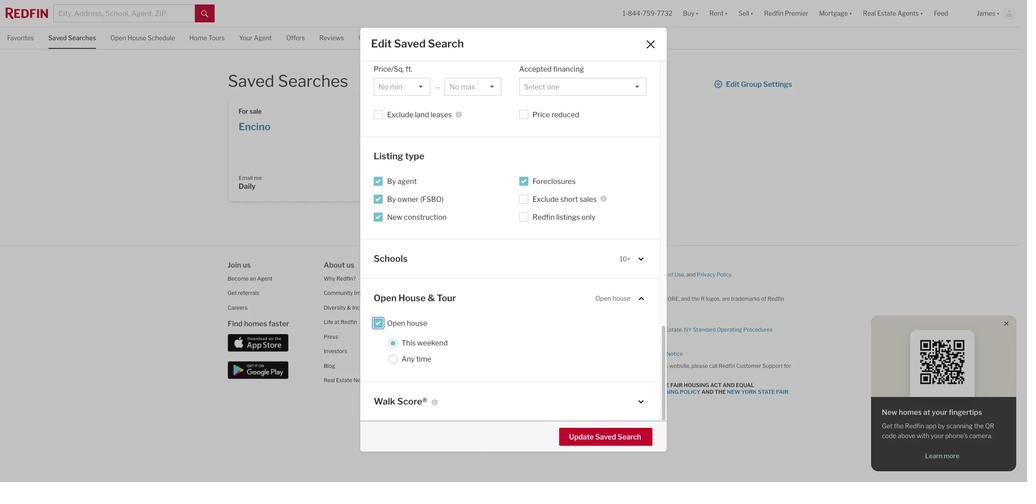 Task type: describe. For each thing, give the bounding box(es) containing it.
edit saved search
[[371, 37, 464, 50]]

financing
[[554, 65, 584, 74]]

no
[[606, 434, 616, 442]]

1 horizontal spatial open house
[[596, 295, 631, 303]]

inclusion
[[352, 305, 375, 311]]

the inside redfin is committed to and abides by the fair housing act and equal opportunity act. read redfin's
[[658, 382, 670, 389]]

homes for new
[[899, 409, 922, 417]]

ny
[[684, 327, 692, 333]]

r
[[701, 296, 705, 302]]

favorites link
[[7, 27, 34, 48]]

tours
[[209, 34, 225, 42]]

search for edit saved search
[[428, 37, 464, 50]]

construction
[[404, 213, 447, 222]]

referrals
[[238, 290, 259, 297]]

schools
[[374, 254, 408, 264]]

why redfin?
[[324, 276, 356, 282]]

the up above
[[894, 423, 904, 430]]

walk
[[374, 397, 396, 407]]

business
[[575, 327, 597, 333]]

walk
[[643, 296, 659, 302]]

by agent
[[387, 177, 417, 186]]

open house schedule link
[[110, 27, 175, 48]]

is
[[564, 382, 570, 389]]

1 vertical spatial searches
[[278, 71, 348, 91]]

—
[[435, 84, 440, 91]]

email me daily
[[239, 175, 262, 191]]

by owner (fsbo)
[[387, 195, 444, 204]]

saved inside button
[[596, 433, 616, 442]]

new for new homes at your fingertips
[[882, 409, 898, 417]]

sale
[[250, 107, 262, 115]]

the left r
[[692, 296, 700, 302]]

fair housing policy link
[[640, 389, 701, 396]]

are inside if you are using a screen reader, or having trouble reading this website, please call redfin customer support for help at
[[531, 363, 539, 370]]

with
[[917, 433, 930, 440]]

download the redfin app on the apple app store image
[[228, 334, 289, 352]]

notification settings
[[426, 34, 486, 42]]

redfin inside "edit saved search" dialog
[[533, 213, 555, 222]]

redfin inside button
[[765, 10, 784, 17]]

diversity & inclusion
[[324, 305, 375, 311]]

edit saved search element
[[371, 37, 634, 50]]

join
[[228, 261, 241, 270]]

real estate news
[[324, 378, 368, 384]]

fair inside redfin is committed to and abides by the fair housing act and equal opportunity act. read redfin's
[[671, 382, 683, 389]]

get for get referrals
[[228, 290, 237, 297]]

this weekend
[[402, 340, 448, 348]]

app
[[926, 423, 937, 430]]

the up camera. at the right of the page
[[975, 423, 984, 430]]

walk score®
[[374, 397, 427, 407]]

0 vertical spatial your
[[932, 409, 948, 417]]

is
[[534, 327, 538, 333]]

press button
[[324, 334, 338, 341]]

new homes at your fingertips
[[882, 409, 983, 417]]

the left 'uspto.'
[[609, 302, 618, 309]]

download the redfin app from the google play store image
[[228, 362, 289, 380]]

results
[[617, 434, 641, 442]]

feed
[[934, 10, 949, 17]]

redfin down diversity & inclusion
[[341, 319, 357, 326]]

0 horizontal spatial and
[[615, 382, 627, 389]]

foreclosures
[[533, 177, 576, 186]]

blog button
[[324, 363, 335, 370]]

redfin listings only
[[533, 213, 596, 222]]

us
[[441, 276, 448, 282]]

your agent link
[[239, 27, 272, 48]]

1 vertical spatial agent
[[257, 276, 273, 282]]

offers link
[[286, 27, 305, 48]]

accepted financing
[[519, 65, 584, 74]]

consumer protection notice link
[[612, 351, 683, 358]]

0 horizontal spatial in
[[598, 327, 603, 333]]

logos,
[[706, 296, 721, 302]]

1 vertical spatial house
[[407, 320, 428, 328]]

title
[[420, 364, 431, 370]]

scanning
[[947, 423, 973, 430]]

learn more
[[926, 453, 960, 460]]

help
[[516, 370, 527, 376]]

equal
[[736, 382, 755, 389]]

qr
[[986, 423, 995, 430]]

only
[[582, 213, 596, 222]]

or inside redfin and all redfin variants, title forward, walk score, and the r logos, are trademarks of redfin corporation, registered or pending in the uspto.
[[576, 302, 581, 309]]

and left all
[[537, 296, 546, 302]]

contact us
[[420, 276, 448, 282]]

listing type
[[374, 151, 425, 162]]

1 list box from the left
[[374, 78, 431, 96]]

land
[[415, 111, 429, 119]]

united states
[[431, 398, 465, 405]]

consumer
[[612, 351, 638, 358]]

0 horizontal spatial fair
[[640, 389, 653, 396]]

use
[[675, 271, 684, 278]]

to
[[606, 382, 614, 389]]

(fsbo)
[[420, 195, 444, 204]]

in inside redfin and all redfin variants, title forward, walk score, and the r logos, are trademarks of redfin corporation, registered or pending in the uspto.
[[604, 302, 608, 309]]

your inside the get the redfin app by scanning the qr code above with your phone's camera.
[[931, 433, 944, 440]]

and right score,
[[681, 296, 691, 302]]

news
[[354, 378, 368, 384]]

notice
[[569, 396, 590, 403]]

all
[[582, 259, 589, 266]]

1 horizontal spatial the
[[715, 389, 726, 396]]

redfin inside redfin and all redfin variants, title forward, walk score, and the r logos, are trademarks of redfin corporation, registered or pending in the uspto.
[[768, 296, 785, 302]]

offers
[[286, 34, 305, 42]]

estate.
[[666, 327, 683, 333]]

house for schedule
[[128, 34, 146, 42]]

or inside if you are using a screen reader, or having trouble reading this website, please call redfin customer support for help at
[[596, 363, 601, 370]]

update saved search
[[569, 433, 642, 442]]

us for join us
[[243, 261, 251, 270]]

new for new construction
[[387, 213, 403, 222]]

standard
[[693, 327, 716, 333]]

price/sq. ft.
[[374, 65, 413, 74]]

blog
[[324, 363, 335, 370]]

score,
[[661, 296, 680, 302]]

fingertips
[[949, 409, 983, 417]]

act.
[[584, 389, 596, 396]]

by
[[938, 423, 946, 430]]

home tours
[[189, 34, 225, 42]]

fair inside "new york state fair housing notice"
[[777, 389, 789, 396]]

contact us button
[[420, 276, 448, 282]]

house for &
[[399, 293, 426, 304]]

of inside redfin and all redfin variants, title forward, walk score, and the r logos, are trademarks of redfin corporation, registered or pending in the uspto.
[[762, 296, 767, 302]]

759-
[[643, 10, 657, 17]]

a
[[555, 363, 558, 370]]

& inside "edit saved search" dialog
[[428, 293, 435, 304]]

your agent
[[239, 34, 272, 42]]

homes for find
[[244, 320, 267, 329]]

1 horizontal spatial and
[[702, 389, 714, 396]]

0 vertical spatial real
[[654, 327, 665, 333]]

redfin for and
[[516, 296, 536, 302]]

7732
[[657, 10, 673, 17]]

search for update saved search
[[618, 433, 642, 442]]

housing inside "new york state fair housing notice"
[[543, 396, 568, 403]]

procedures
[[744, 327, 773, 333]]

investors button
[[324, 348, 347, 355]]

title
[[598, 296, 613, 302]]

0 horizontal spatial real
[[324, 378, 335, 384]]

support
[[763, 363, 783, 370]]

policy
[[680, 389, 701, 396]]

become an agent
[[228, 276, 273, 282]]

reading
[[639, 363, 658, 370]]

2 horizontal spatial at
[[924, 409, 931, 417]]



Task type: vqa. For each thing, say whether or not it's contained in the screenshot.
submit search icon
yes



Task type: locate. For each thing, give the bounding box(es) containing it.
and right 'policy'
[[702, 389, 714, 396]]

your up by
[[932, 409, 948, 417]]

0 vertical spatial house
[[613, 295, 631, 303]]

redfin pinterest image
[[443, 304, 450, 311]]

registered
[[549, 302, 574, 309]]

0 vertical spatial homes
[[244, 320, 267, 329]]

edit inside dialog
[[371, 37, 392, 50]]

york
[[742, 389, 757, 396]]

owner
[[359, 34, 378, 42]]

your down by
[[931, 433, 944, 440]]

by
[[387, 177, 396, 186], [387, 195, 396, 204]]

list box down financing
[[519, 78, 647, 96]]

get up careers button
[[228, 290, 237, 297]]

1 horizontal spatial house
[[399, 293, 426, 304]]

1 horizontal spatial house
[[613, 295, 631, 303]]

listings
[[556, 213, 580, 222]]

1 horizontal spatial or
[[596, 363, 601, 370]]

search up — in the left top of the page
[[428, 37, 464, 50]]

new up code
[[882, 409, 898, 417]]

reader,
[[577, 363, 595, 370]]

get inside the get the redfin app by scanning the qr code above with your phone's camera.
[[882, 423, 893, 430]]

1 vertical spatial &
[[347, 305, 351, 311]]

are
[[722, 296, 730, 302], [531, 363, 539, 370]]

life
[[324, 319, 333, 326]]

2 vertical spatial at
[[924, 409, 931, 417]]

house up rent. at the left of page
[[407, 320, 428, 328]]

0 vertical spatial get
[[228, 290, 237, 297]]

agent inside your agent link
[[254, 34, 272, 42]]

agent
[[254, 34, 272, 42], [257, 276, 273, 282]]

open house & tour
[[374, 293, 456, 304]]

0 horizontal spatial house
[[407, 320, 428, 328]]

real down 'blog' button
[[324, 378, 335, 384]]

and
[[615, 382, 627, 389], [723, 382, 735, 389], [702, 389, 714, 396]]

by left agent
[[387, 177, 396, 186]]

of right trademarks
[[762, 296, 767, 302]]

0 horizontal spatial searches
[[68, 34, 96, 42]]

uspto.
[[619, 302, 638, 309]]

exclude land leases
[[387, 111, 452, 119]]

no results button
[[596, 429, 651, 447]]

0 horizontal spatial house
[[128, 34, 146, 42]]

update
[[569, 433, 594, 442]]

rent.
[[420, 334, 433, 341]]

1 horizontal spatial homes
[[899, 409, 922, 417]]

2 horizontal spatial list box
[[519, 78, 647, 96]]

fair housing policy and the
[[640, 389, 727, 396]]

0 horizontal spatial the
[[658, 382, 670, 389]]

and right act
[[723, 382, 735, 389]]

0 horizontal spatial get
[[228, 290, 237, 297]]

premier
[[785, 10, 809, 17]]

list box right — in the left top of the page
[[445, 78, 501, 96]]

exclude left the land
[[387, 111, 414, 119]]

act
[[711, 382, 722, 389]]

0 vertical spatial agent
[[254, 34, 272, 42]]

and right to
[[615, 382, 627, 389]]

1 horizontal spatial searches
[[278, 71, 348, 91]]

impact
[[354, 290, 372, 297]]

redfin right "as"
[[636, 327, 652, 333]]

list box
[[374, 78, 431, 96], [445, 78, 501, 96], [519, 78, 647, 96]]

by for by owner (fsbo)
[[387, 195, 396, 204]]

redfin for is
[[543, 382, 563, 389]]

homes up download the redfin app on the apple app store image
[[244, 320, 267, 329]]

0 vertical spatial of
[[668, 271, 674, 278]]

real estate news button
[[324, 378, 368, 384]]

in right the business
[[598, 327, 603, 333]]

tour
[[437, 293, 456, 304]]

10+
[[620, 256, 631, 263]]

homes
[[244, 320, 267, 329], [899, 409, 922, 417]]

0 vertical spatial searches
[[68, 34, 96, 42]]

1 horizontal spatial fair
[[671, 382, 683, 389]]

edit group settings
[[726, 80, 792, 89]]

app install qr code image
[[918, 338, 968, 388]]

edit for edit group settings
[[726, 80, 740, 89]]

redfin and all redfin variants, title forward, walk score, and the r logos, are trademarks of redfin corporation, registered or pending in the uspto.
[[516, 296, 785, 309]]

new left "york"
[[604, 327, 615, 333]]

1 vertical spatial house
[[399, 293, 426, 304]]

1 vertical spatial in
[[598, 327, 603, 333]]

privacy
[[697, 271, 716, 278]]

0 horizontal spatial list box
[[374, 78, 431, 96]]

community
[[324, 290, 353, 297]]

house down contact
[[399, 293, 426, 304]]

0 horizontal spatial or
[[576, 302, 581, 309]]

1 vertical spatial exclude
[[533, 195, 559, 204]]

if you are using a screen reader, or having trouble reading this website, please call redfin customer support for help at
[[516, 363, 792, 376]]

diversity
[[324, 305, 346, 311]]

exclude for exclude land leases
[[387, 111, 414, 119]]

of
[[668, 271, 674, 278], [762, 296, 767, 302]]

phone's
[[946, 433, 968, 440]]

redfin up above
[[905, 423, 925, 430]]

homes up above
[[899, 409, 922, 417]]

owner dashboard
[[359, 34, 411, 42]]

2 list box from the left
[[445, 78, 501, 96]]

get for get the redfin app by scanning the qr code above with your phone's camera.
[[882, 423, 893, 430]]

2 horizontal spatial and
[[723, 382, 735, 389]]

open right impact
[[374, 293, 397, 304]]

real left estate. on the right bottom of the page
[[654, 327, 665, 333]]

open left forward,
[[596, 295, 612, 303]]

at right life
[[335, 319, 340, 326]]

the right by
[[658, 382, 670, 389]]

new down owner
[[387, 213, 403, 222]]

0 vertical spatial new
[[387, 213, 403, 222]]

1 by from the top
[[387, 177, 396, 186]]

0 vertical spatial are
[[722, 296, 730, 302]]

0 vertical spatial settings
[[461, 34, 486, 42]]

by left owner
[[387, 195, 396, 204]]

customer
[[737, 363, 762, 370]]

1 horizontal spatial are
[[722, 296, 730, 302]]

by
[[650, 382, 657, 389]]

at inside if you are using a screen reader, or having trouble reading this website, please call redfin customer support for help at
[[528, 370, 533, 376]]

redfin right call
[[719, 363, 736, 370]]

redfin left listings
[[533, 213, 555, 222]]

learn
[[926, 453, 943, 460]]

are inside redfin and all redfin variants, title forward, walk score, and the r logos, are trademarks of redfin corporation, registered or pending in the uspto.
[[722, 296, 730, 302]]

for sale
[[239, 107, 262, 115]]

0 vertical spatial edit
[[371, 37, 392, 50]]

open up this
[[387, 320, 405, 328]]

your
[[239, 34, 253, 42]]

0 horizontal spatial search
[[428, 37, 464, 50]]

feed button
[[929, 0, 972, 27]]

or left pending
[[576, 302, 581, 309]]

agent right an
[[257, 276, 273, 282]]

search inside button
[[618, 433, 642, 442]]

1 horizontal spatial search
[[618, 433, 642, 442]]

1 horizontal spatial settings
[[764, 80, 792, 89]]

us right join
[[243, 261, 251, 270]]

get up code
[[882, 423, 893, 430]]

us up redfin?
[[347, 261, 355, 270]]

edit up price/sq. at the left
[[371, 37, 392, 50]]

settings right group
[[764, 80, 792, 89]]

1 horizontal spatial new
[[604, 327, 615, 333]]

redfin inside the get the redfin app by scanning the qr code above with your phone's camera.
[[905, 423, 925, 430]]

the
[[658, 382, 670, 389], [715, 389, 726, 396]]

1 vertical spatial by
[[387, 195, 396, 204]]

1 vertical spatial saved searches
[[228, 71, 348, 91]]

0 vertical spatial by
[[387, 177, 396, 186]]

1 vertical spatial new
[[604, 327, 615, 333]]

open down city, address, school, agent, zip 'search field'
[[110, 34, 126, 42]]

1 horizontal spatial in
[[604, 302, 608, 309]]

reserved.
[[606, 259, 629, 266]]

0 vertical spatial saved searches
[[48, 34, 96, 42]]

2 vertical spatial new
[[882, 409, 898, 417]]

protection
[[639, 351, 666, 358]]

redfin.
[[564, 259, 581, 266]]

0 vertical spatial in
[[604, 302, 608, 309]]

0 vertical spatial at
[[335, 319, 340, 326]]

score®
[[397, 397, 427, 407]]

redfin inside if you are using a screen reader, or having trouble reading this website, please call redfin customer support for help at
[[719, 363, 736, 370]]

1 horizontal spatial list box
[[445, 78, 501, 96]]

redfin. all rights reserved.
[[562, 259, 629, 266]]

0 vertical spatial house
[[128, 34, 146, 42]]

new
[[727, 389, 741, 396]]

1 horizontal spatial exclude
[[533, 195, 559, 204]]

notice
[[667, 351, 683, 358]]

0 horizontal spatial saved searches
[[48, 34, 96, 42]]

owner dashboard link
[[359, 27, 411, 48]]

submit search image
[[201, 10, 208, 17]]

1 horizontal spatial saved searches
[[228, 71, 348, 91]]

1 horizontal spatial of
[[762, 296, 767, 302]]

0 horizontal spatial exclude
[[387, 111, 414, 119]]

0 vertical spatial open house
[[596, 295, 631, 303]]

united
[[431, 398, 447, 405]]

1 horizontal spatial real
[[654, 327, 665, 333]]

call
[[709, 363, 718, 370]]

privacy policy link
[[697, 271, 732, 278]]

at right the help
[[528, 370, 533, 376]]

2 horizontal spatial fair
[[777, 389, 789, 396]]

agent right your
[[254, 34, 272, 42]]

2 horizontal spatial new
[[882, 409, 898, 417]]

1 horizontal spatial housing
[[654, 389, 679, 396]]

life at redfin
[[324, 319, 357, 326]]

new construction
[[387, 213, 447, 222]]

house left 'schedule'
[[128, 34, 146, 42]]

0 vertical spatial search
[[428, 37, 464, 50]]

edit left group
[[726, 80, 740, 89]]

in right pending
[[604, 302, 608, 309]]

terms of use , and privacy policy .
[[652, 271, 733, 278]]

agent
[[398, 177, 417, 186]]

0 vertical spatial &
[[428, 293, 435, 304]]

faster
[[269, 320, 289, 329]]

1 vertical spatial or
[[596, 363, 601, 370]]

us for about us
[[347, 261, 355, 270]]

0 horizontal spatial open house
[[387, 320, 428, 328]]

1 vertical spatial open house
[[387, 320, 428, 328]]

redfin right all
[[554, 296, 574, 302]]

1 vertical spatial get
[[882, 423, 893, 430]]

open house
[[596, 295, 631, 303], [387, 320, 428, 328]]

settings right "notification"
[[461, 34, 486, 42]]

operating
[[717, 327, 743, 333]]

redfin right trademarks
[[768, 296, 785, 302]]

1 vertical spatial of
[[762, 296, 767, 302]]

redfin left the is
[[543, 382, 563, 389]]

1 horizontal spatial edit
[[726, 80, 740, 89]]

reduced
[[552, 111, 580, 119]]

variants,
[[575, 296, 597, 302]]

no results
[[606, 434, 641, 442]]

2 horizontal spatial housing
[[684, 382, 710, 389]]

2 by from the top
[[387, 195, 396, 204]]

0 vertical spatial or
[[576, 302, 581, 309]]

notification
[[426, 34, 460, 42]]

exclude for exclude short sales
[[533, 195, 559, 204]]

0 vertical spatial exclude
[[387, 111, 414, 119]]

us flag image
[[420, 400, 429, 404]]

1 vertical spatial are
[[531, 363, 539, 370]]

or left having
[[596, 363, 601, 370]]

redfin left all
[[516, 296, 536, 302]]

open house schedule
[[110, 34, 175, 42]]

housing
[[684, 382, 710, 389], [654, 389, 679, 396], [543, 396, 568, 403]]

0 horizontal spatial us
[[243, 261, 251, 270]]

1 vertical spatial homes
[[899, 409, 922, 417]]

short
[[561, 195, 578, 204]]

help
[[420, 290, 432, 297]]

City, Address, School, Agent, ZIP search field
[[53, 4, 195, 22]]

favorites
[[7, 34, 34, 42]]

at up app
[[924, 409, 931, 417]]

house right title
[[613, 295, 631, 303]]

0 horizontal spatial edit
[[371, 37, 392, 50]]

read
[[597, 389, 613, 396]]

and
[[687, 271, 696, 278], [537, 296, 546, 302], [681, 296, 691, 302]]

redfin left premier
[[765, 10, 784, 17]]

housing inside redfin is committed to and abides by the fair housing act and equal opportunity act. read redfin's
[[684, 382, 710, 389]]

edit for edit saved search
[[371, 37, 392, 50]]

1 vertical spatial edit
[[726, 80, 740, 89]]

0 horizontal spatial at
[[335, 319, 340, 326]]

0 horizontal spatial are
[[531, 363, 539, 370]]

1 horizontal spatial us
[[347, 261, 355, 270]]

1 vertical spatial your
[[931, 433, 944, 440]]

list box down ft. at the left of the page
[[374, 78, 431, 96]]

any
[[402, 356, 415, 364]]

0 horizontal spatial of
[[668, 271, 674, 278]]

forward,
[[614, 296, 642, 302]]

1 vertical spatial at
[[528, 370, 533, 376]]

& right "diversity"
[[347, 305, 351, 311]]

2 us from the left
[[347, 261, 355, 270]]

are right "you"
[[531, 363, 539, 370]]

1 horizontal spatial at
[[528, 370, 533, 376]]

new inside "edit saved search" dialog
[[387, 213, 403, 222]]

new york state fair housing notice link
[[543, 389, 789, 403]]

1 us from the left
[[243, 261, 251, 270]]

the left new in the right bottom of the page
[[715, 389, 726, 396]]

house inside "edit saved search" dialog
[[399, 293, 426, 304]]

search right no
[[618, 433, 642, 442]]

state
[[758, 389, 775, 396]]

1 horizontal spatial get
[[882, 423, 893, 430]]

redfin inside redfin is committed to and abides by the fair housing act and equal opportunity act. read redfin's
[[543, 382, 563, 389]]

3 list box from the left
[[519, 78, 647, 96]]

redfin left is
[[516, 327, 533, 333]]

1-844-759-7732 link
[[623, 10, 673, 17]]

1 vertical spatial search
[[618, 433, 642, 442]]

and right , at the right bottom of the page
[[687, 271, 696, 278]]

0 horizontal spatial homes
[[244, 320, 267, 329]]

equal housing opportunity image
[[516, 382, 538, 403]]

& left tour on the bottom left of page
[[428, 293, 435, 304]]

exclude down foreclosures
[[533, 195, 559, 204]]

by for by agent
[[387, 177, 396, 186]]

1 vertical spatial real
[[324, 378, 335, 384]]

an
[[250, 276, 256, 282]]

edit group settings button
[[714, 80, 793, 89]]

estate
[[336, 378, 352, 384]]

of left use
[[668, 271, 674, 278]]

are right logos, in the bottom right of the page
[[722, 296, 730, 302]]

0 horizontal spatial new
[[387, 213, 403, 222]]

edit saved search dialog
[[360, 0, 667, 453]]

1 vertical spatial settings
[[764, 80, 792, 89]]

0 horizontal spatial settings
[[461, 34, 486, 42]]

redfin
[[516, 296, 536, 302], [554, 296, 574, 302], [543, 382, 563, 389]]

0 horizontal spatial housing
[[543, 396, 568, 403]]



